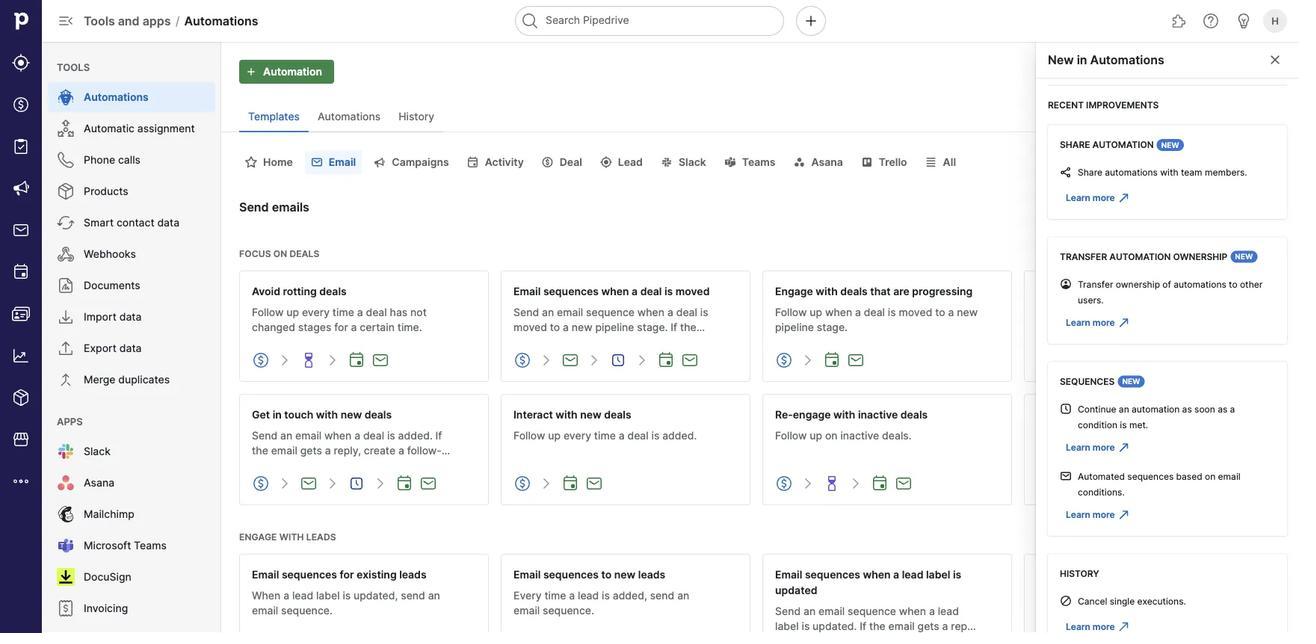Task type: locate. For each thing, give the bounding box(es) containing it.
templates
[[1108, 204, 1151, 215]]

when down get in touch with new leads
[[1109, 589, 1136, 602]]

0 horizontal spatial create
[[364, 444, 396, 457]]

added, for deals
[[1136, 306, 1171, 319]]

sequences inside email sequences when a lead label is updated
[[805, 568, 860, 581]]

send emails
[[239, 200, 309, 214]]

reply, inside send an email sequence when a deal is moved to a new pipeline stage. if the email gets a reply, create a follow-up action.
[[576, 336, 603, 349]]

1 vertical spatial inactive
[[841, 429, 879, 442]]

3 color undefined image from the top
[[57, 277, 75, 295]]

when down engage with leads
[[252, 589, 281, 602]]

learn down 'users.'
[[1066, 318, 1091, 329]]

transfer ownership of automations to other users.
[[1078, 279, 1263, 306]]

send for email sequences for existing leads
[[401, 589, 425, 602]]

is inside every time a deal is added, send an email sequence
[[1125, 306, 1133, 319]]

added. for send an email when a deal is added. if the email gets a reply, create a follow-up action.
[[398, 429, 433, 442]]

color positive image
[[561, 351, 579, 369], [657, 351, 675, 369], [681, 351, 699, 369], [823, 351, 841, 369], [561, 475, 579, 493], [871, 475, 889, 493], [895, 475, 913, 493], [1085, 475, 1103, 493]]

engage
[[775, 285, 813, 298], [1037, 285, 1075, 298], [239, 531, 277, 542]]

when inside email sequences when a lead label is updated
[[863, 568, 891, 581]]

9 color undefined image from the top
[[57, 505, 75, 523]]

added,
[[1136, 306, 1171, 319], [613, 589, 647, 602]]

with left leads on the left of page
[[279, 531, 304, 542]]

learn more
[[1105, 65, 1163, 78], [1066, 193, 1115, 204], [1066, 318, 1115, 329], [1066, 443, 1115, 453], [1066, 510, 1115, 521], [1066, 622, 1115, 632]]

color secondary rgba image right slack button
[[721, 156, 739, 168]]

sequence
[[586, 306, 635, 319], [1066, 321, 1115, 334], [848, 605, 896, 618]]

when inside "send an email when a deal is added. if the email gets a reply, create a follow-up action."
[[324, 429, 352, 442]]

1 color secondary rgba image from the left
[[308, 156, 326, 168]]

color undefined image left microsoft
[[57, 537, 75, 555]]

reply, inside send an email when a lead is added. if the email gets a reply, create a follow-up action.
[[1119, 604, 1146, 617]]

reply, inside "send an email when a deal is added. if the email gets a reply, create a follow-up action."
[[334, 444, 361, 457]]

automations link
[[48, 82, 215, 112]]

color undefined image left documents
[[57, 277, 75, 295]]

1 horizontal spatial label
[[775, 620, 799, 633]]

up inside follow up when a deal is moved to a new pipeline stage.
[[810, 306, 822, 319]]

deals up deals.
[[901, 408, 928, 421]]

color primary image up every time a deal is added, send an email sequence
[[1060, 278, 1072, 290]]

when
[[601, 285, 629, 298], [638, 306, 665, 319], [825, 306, 852, 319], [324, 429, 352, 442], [863, 568, 891, 581], [1109, 589, 1136, 602], [899, 605, 926, 618]]

0 horizontal spatial reply,
[[334, 444, 361, 457]]

more up 16
[[1093, 193, 1115, 204]]

as inside the 'when an activity is marked as done, follow up and move the deal to a new pipeline stage.'
[[1174, 429, 1185, 442]]

0 horizontal spatial get
[[252, 408, 270, 421]]

action. inside send an email when a lead is added. if the email gets a reply, create a follow-up action.
[[1037, 619, 1070, 632]]

5 learn more link from the top
[[1060, 618, 1133, 633]]

the inside send an email when a lead is added. if the email gets a reply, create a follow-up action.
[[1037, 604, 1053, 617]]

follow for follow up when a deal is moved to a new pipeline stage.
[[775, 306, 807, 319]]

color undefined image for mailchimp
[[57, 505, 75, 523]]

contacts image
[[12, 305, 30, 323]]

new in automations
[[1048, 52, 1164, 67]]

automation up met.
[[1132, 404, 1180, 415]]

color undefined image left webhooks
[[57, 245, 75, 263]]

1 vertical spatial touch
[[1069, 568, 1098, 581]]

0 vertical spatial tools
[[84, 13, 115, 28]]

based
[[1176, 471, 1203, 482]]

1 vertical spatial ownership
[[1116, 279, 1160, 290]]

0 vertical spatial added,
[[1136, 306, 1171, 319]]

automatic assignment link
[[48, 114, 215, 144]]

1 learn more link from the top
[[1060, 190, 1133, 207]]

color muted image for send an email when a deal is added. if the email gets a reply, create a follow-up action.
[[276, 475, 294, 493]]

1 horizontal spatial sequence
[[848, 605, 896, 618]]

an inside send an email sequence when a deal is moved to a new pipeline stage. if the email gets a reply, create a follow-up action.
[[542, 306, 554, 319]]

follow for follow up every time a deal is added.
[[514, 429, 545, 442]]

1 color undefined image from the top
[[57, 88, 75, 106]]

0 vertical spatial inactive
[[858, 408, 898, 421]]

every up stages at the bottom left
[[302, 306, 330, 319]]

2 sequence. from the left
[[543, 604, 594, 617]]

color secondary rgba image for asana
[[791, 156, 808, 168]]

1 horizontal spatial asana
[[811, 156, 843, 169]]

recent
[[1048, 100, 1084, 111]]

sequences for automated sequences based on email conditions.
[[1127, 471, 1174, 482]]

1 color secondary rgba image from the left
[[242, 156, 260, 168]]

to left other
[[1229, 279, 1238, 290]]

0 vertical spatial get
[[252, 408, 270, 421]]

pipeline inside send an email sequence when a deal is moved to a new pipeline stage. if the email gets a reply, create a follow-up action.
[[595, 321, 634, 334]]

16 templates
[[1095, 204, 1151, 215]]

color active image up the re- on the right of page
[[775, 351, 793, 369]]

email for email sequences when a deal is moved
[[514, 285, 541, 298]]

color active image for send an email when a deal is added. if the email gets a reply, create a follow-up action.
[[252, 475, 270, 493]]

engage with unresponsive deals
[[1037, 285, 1200, 298]]

color primary inverted image
[[242, 66, 260, 78]]

send for send an email sequence when a deal is moved to a new pipeline stage. if the email gets a reply, create a follow-up action.
[[514, 306, 539, 319]]

leads up "every time a lead is added, send an email sequence."
[[638, 568, 665, 581]]

2 vertical spatial in
[[1058, 568, 1067, 581]]

1 horizontal spatial automations
[[1174, 279, 1227, 290]]

1 horizontal spatial touch
[[1069, 568, 1098, 581]]

color secondary rgba image inside slack button
[[658, 156, 676, 168]]

3 color secondary rgba image from the left
[[597, 156, 615, 168]]

an inside send an email when a lead is added. if the email gets a reply, create a follow-up action.
[[1065, 589, 1077, 602]]

when up follow
[[1037, 429, 1065, 442]]

2 horizontal spatial leads
[[1149, 568, 1177, 581]]

color undefined image left import
[[57, 308, 75, 326]]

send inside "send an email when a deal is added. if the email gets a reply, create a follow-up action."
[[252, 429, 277, 442]]

if inside "send an email when a deal is added. if the email gets a reply, create a follow-up action."
[[435, 429, 442, 442]]

slack left teams button
[[679, 156, 706, 169]]

color undefined image inside the automatic assignment link
[[57, 120, 75, 138]]

automation down improvements
[[1093, 140, 1154, 151]]

0 vertical spatial touch
[[284, 408, 313, 421]]

color muted image
[[324, 351, 342, 369], [537, 351, 555, 369], [585, 351, 603, 369], [633, 351, 651, 369], [799, 351, 817, 369], [1156, 351, 1174, 369], [324, 475, 342, 493], [372, 475, 389, 493], [537, 475, 555, 493], [799, 475, 817, 493], [1061, 475, 1079, 493], [1133, 475, 1150, 493]]

learn more up improvements
[[1105, 65, 1163, 78]]

smart contact data
[[84, 216, 180, 229]]

moved inside follow up when a deal is moved to a new pipeline stage.
[[899, 306, 932, 319]]

new down "email sequences when a deal is moved"
[[572, 321, 593, 334]]

marketplace image
[[12, 431, 30, 449]]

every down interact with new deals at the left of the page
[[564, 429, 591, 442]]

color learn image
[[300, 351, 318, 369], [1133, 351, 1150, 369]]

automation up unresponsive
[[1109, 252, 1171, 262]]

reply,
[[576, 336, 603, 349], [334, 444, 361, 457], [1119, 604, 1146, 617]]

to inside transfer ownership of automations to other users.
[[1229, 279, 1238, 290]]

0 horizontal spatial moved
[[514, 321, 547, 334]]

automation
[[263, 65, 322, 78]]

share for share automations with team members.
[[1078, 167, 1103, 178]]

email inside "every time a lead is added, send an email sequence."
[[514, 604, 540, 617]]

1 horizontal spatial get
[[1037, 568, 1055, 581]]

color secondary rgba image for activity
[[464, 156, 482, 168]]

16
[[1095, 204, 1105, 215]]

asana up "mailchimp"
[[84, 477, 114, 489]]

2 color undefined image from the top
[[57, 214, 75, 232]]

new inside transfer automation ownership new
[[1235, 253, 1253, 262]]

added. inside send an email when a lead is added. if the email gets a reply, create a follow-up action.
[[1183, 589, 1218, 602]]

1 horizontal spatial reply,
[[576, 336, 603, 349]]

1 horizontal spatial added.
[[662, 429, 697, 442]]

4 color undefined image from the top
[[57, 308, 75, 326]]

color muted image for every time a deal is added, send an email sequence
[[1061, 351, 1079, 369]]

every down engage with unresponsive deals
[[1037, 306, 1065, 319]]

color secondary rgba image for teams
[[721, 156, 739, 168]]

automations inside menu item
[[84, 91, 149, 104]]

the inside "send an email when a deal is added. if the email gets a reply, create a follow-up action."
[[252, 444, 268, 457]]

2 horizontal spatial create
[[1149, 604, 1180, 617]]

Search Pipedrive field
[[515, 6, 784, 36]]

automation for automations
[[1093, 140, 1154, 151]]

when for when an activity is marked as done, follow up and move the deal to a new pipeline stage.
[[1037, 429, 1065, 442]]

to inside send an email sequence when a deal is moved to a new pipeline stage. if the email gets a reply, create a follow-up action.
[[550, 321, 560, 334]]

products image
[[12, 389, 30, 407]]

1 horizontal spatial pipeline
[[775, 321, 814, 334]]

is inside "send an email when a deal is added. if the email gets a reply, create a follow-up action."
[[387, 429, 395, 442]]

every inside every time a deal is added, send an email sequence
[[1037, 306, 1065, 319]]

1 vertical spatial teams
[[134, 539, 167, 552]]

2 horizontal spatial send
[[1173, 306, 1198, 319]]

sequence down "email sequences when a deal is moved"
[[586, 306, 635, 319]]

5 color secondary rgba image from the left
[[858, 156, 876, 168]]

more down 'users.'
[[1093, 318, 1115, 329]]

follow- for send an email when a lead is added. if the email gets a reply, create a follow-up action.
[[1192, 604, 1226, 617]]

marked
[[1133, 429, 1171, 442]]

color active image
[[514, 351, 531, 369], [775, 351, 793, 369], [252, 475, 270, 493], [1037, 475, 1055, 493]]

learn down conditions. at the bottom right of the page
[[1066, 510, 1091, 521]]

0 vertical spatial automation
[[1093, 140, 1154, 151]]

merge duplicates
[[84, 373, 170, 386]]

deal inside "send an email when a deal is added. if the email gets a reply, create a follow-up action."
[[363, 429, 384, 442]]

get
[[252, 408, 270, 421], [1037, 568, 1055, 581]]

3 learn more link from the top
[[1060, 439, 1133, 457]]

send inside send an email sequence when a deal is moved to a new pipeline stage. if the email gets a reply, create a follow-up action.
[[514, 306, 539, 319]]

color undefined image for merge duplicates
[[57, 371, 75, 389]]

history up cancel
[[1060, 569, 1099, 579]]

1 horizontal spatial stage.
[[817, 321, 848, 334]]

0 horizontal spatial label
[[316, 589, 340, 602]]

color undefined image left docusign at left
[[57, 568, 75, 586]]

follow
[[252, 306, 284, 319], [775, 306, 807, 319], [1037, 408, 1069, 421], [514, 429, 545, 442], [775, 429, 807, 442]]

h button
[[1260, 6, 1290, 36]]

color undefined image left smart
[[57, 214, 75, 232]]

learn more link down conditions. at the bottom right of the page
[[1060, 506, 1133, 524]]

sequences for email sequences for existing leads
[[282, 568, 337, 581]]

color primary image down met.
[[1118, 442, 1130, 454]]

color active image up the interact
[[514, 351, 531, 369]]

2 learn more link from the top
[[1060, 314, 1133, 332]]

email for email
[[329, 156, 356, 169]]

1 horizontal spatial every
[[564, 429, 591, 442]]

color undefined image down 'invoicing' link
[[57, 631, 75, 633]]

up inside send an email sequence when a deal is moved to a new pipeline stage. if the email gets a reply, create a follow-up action.
[[684, 336, 697, 349]]

0 horizontal spatial color learn image
[[300, 351, 318, 369]]

sequence. for a
[[543, 604, 594, 617]]

create inside send an email when a lead is added. if the email gets a reply, create a follow-up action.
[[1149, 604, 1180, 617]]

for up when a lead label is updated, send an email sequence.
[[340, 568, 354, 581]]

inactive for with
[[858, 408, 898, 421]]

1 vertical spatial follow-
[[407, 444, 442, 457]]

get for get in touch with new deals
[[252, 408, 270, 421]]

new up the share automations with team members.
[[1161, 141, 1180, 150]]

time down 'users.'
[[1068, 306, 1089, 319]]

2 horizontal spatial action.
[[1037, 619, 1070, 632]]

0 horizontal spatial added.
[[398, 429, 433, 442]]

action. up the interact
[[514, 351, 547, 364]]

h
[[1272, 15, 1279, 27]]

new right 'what's'
[[1254, 65, 1275, 78]]

0 vertical spatial sequence
[[586, 306, 635, 319]]

new inside follow up when a deal is moved to a new pipeline stage.
[[957, 306, 978, 319]]

home image
[[10, 10, 32, 32]]

leads up executions.
[[1149, 568, 1177, 581]]

added. for send an email when a lead is added. if the email gets a reply, create a follow-up action.
[[1183, 589, 1218, 602]]

inactive for on
[[841, 429, 879, 442]]

more down activity
[[1093, 443, 1115, 453]]

sequence. down the email sequences for existing leads
[[281, 604, 333, 617]]

reply, down "email sequences when a deal is moved"
[[576, 336, 603, 349]]

0 vertical spatial label
[[926, 568, 950, 581]]

slack link
[[48, 437, 215, 466]]

sequences
[[1060, 376, 1115, 387]]

color learn image
[[823, 475, 841, 493]]

share automations with team members.
[[1078, 167, 1247, 178]]

sequence for is
[[848, 605, 896, 618]]

asana inside button
[[811, 156, 843, 169]]

new inside the 'when an activity is marked as done, follow up and move the deal to a new pipeline stage.'
[[1201, 444, 1222, 457]]

on right the based at the bottom right
[[1205, 471, 1216, 482]]

3 color undefined image from the top
[[57, 151, 75, 169]]

a inside every time a deal is added, send an email sequence
[[1092, 306, 1098, 319]]

sales inbox image
[[12, 221, 30, 239]]

deal
[[560, 156, 582, 169]]

color secondary rgba image inside teams button
[[721, 156, 739, 168]]

learn down share automation new
[[1066, 193, 1091, 204]]

0 horizontal spatial in
[[273, 408, 282, 421]]

0 vertical spatial slack
[[679, 156, 706, 169]]

0 vertical spatial in
[[1077, 52, 1087, 67]]

up
[[287, 306, 299, 319], [810, 306, 822, 319], [684, 336, 697, 349], [1072, 408, 1085, 421], [548, 429, 561, 442], [810, 429, 822, 442], [442, 444, 454, 457], [1069, 444, 1082, 457], [1226, 604, 1239, 617]]

1 horizontal spatial create
[[606, 336, 638, 349]]

2 vertical spatial data
[[119, 342, 142, 355]]

every down the email sequences to new leads
[[514, 589, 542, 602]]

0 vertical spatial when
[[1037, 429, 1065, 442]]

1 horizontal spatial leads
[[638, 568, 665, 581]]

color primary image up the recent improvements on the top right of page
[[1085, 66, 1102, 78]]

sequence inside send an email sequence when a deal is moved to a new pipeline stage. if the email gets a reply, create a follow-up action.
[[586, 306, 635, 319]]

focus
[[239, 248, 271, 259]]

every inside "every time a lead is added, send an email sequence."
[[514, 589, 542, 602]]

color undefined image left invoicing
[[57, 600, 75, 617]]

as for done,
[[1174, 429, 1185, 442]]

a inside when a lead label is updated, send an email sequence.
[[283, 589, 289, 602]]

1 vertical spatial history
[[1060, 569, 1099, 579]]

color active image for follow up every time a deal has not changed stages for a certain time.
[[252, 351, 270, 369]]

1 horizontal spatial follow-
[[650, 336, 684, 349]]

color secondary rgba image inside campaigns button
[[371, 156, 389, 168]]

follow up every time a deal is added.
[[514, 429, 697, 442]]

teams
[[742, 156, 776, 169], [134, 539, 167, 552]]

5 color undefined image from the top
[[57, 339, 75, 357]]

added, inside every time a deal is added, send an email sequence
[[1136, 306, 1171, 319]]

tools down menu toggle icon
[[57, 61, 90, 73]]

color muted image up sequences
[[1061, 351, 1079, 369]]

1 vertical spatial transfer
[[1078, 279, 1113, 290]]

0 horizontal spatial pipeline
[[595, 321, 634, 334]]

touch up cancel
[[1069, 568, 1098, 581]]

sequence. down the email sequences to new leads
[[543, 604, 594, 617]]

0 horizontal spatial touch
[[284, 408, 313, 421]]

added. inside "send an email when a deal is added. if the email gets a reply, create a follow-up action."
[[398, 429, 433, 442]]

1 vertical spatial every
[[514, 589, 542, 602]]

action. down get in touch with new leads
[[1037, 619, 1070, 632]]

6 color undefined image from the top
[[57, 371, 75, 389]]

0 horizontal spatial stage.
[[637, 321, 668, 334]]

1 horizontal spatial color learn image
[[1133, 351, 1150, 369]]

get in touch with new leads
[[1037, 568, 1177, 581]]

color undefined image inside automations link
[[57, 88, 75, 106]]

0 vertical spatial follow-
[[650, 336, 684, 349]]

4 learn more link from the top
[[1060, 506, 1133, 524]]

email for email sequences to new leads
[[514, 568, 541, 581]]

every for rotting
[[302, 306, 330, 319]]

every for with
[[564, 429, 591, 442]]

1 horizontal spatial when
[[1037, 429, 1065, 442]]

ownership up transfer ownership of automations to other users.
[[1173, 252, 1228, 262]]

when down email sequences when a lead label is updated
[[899, 605, 926, 618]]

rotting
[[283, 285, 317, 298]]

color secondary rgba image inside home button
[[242, 156, 260, 168]]

1 vertical spatial every
[[564, 429, 591, 442]]

create inside "send an email when a deal is added. if the email gets a reply, create a follow-up action."
[[364, 444, 396, 457]]

color undefined image inside the mailchimp link
[[57, 505, 75, 523]]

2 horizontal spatial follow-
[[1192, 604, 1226, 617]]

1 horizontal spatial in
[[1058, 568, 1067, 581]]

docusign link
[[48, 562, 215, 592]]

ownership
[[1173, 252, 1228, 262], [1116, 279, 1160, 290]]

5 color undefined image from the top
[[57, 600, 75, 617]]

1 horizontal spatial every
[[1037, 306, 1065, 319]]

webhooks
[[84, 248, 136, 261]]

1 horizontal spatial send
[[650, 589, 675, 602]]

history
[[399, 110, 434, 123], [1060, 569, 1099, 579]]

tools
[[84, 13, 115, 28], [57, 61, 90, 73]]

color secondary rgba image
[[308, 156, 326, 168], [539, 156, 557, 168], [597, 156, 615, 168], [658, 156, 676, 168], [721, 156, 739, 168], [922, 156, 940, 168]]

in for get in touch with new deals
[[273, 408, 282, 421]]

learn
[[1105, 65, 1134, 78], [1066, 193, 1091, 204], [1066, 318, 1091, 329], [1066, 443, 1091, 453], [1066, 510, 1091, 521], [1066, 622, 1091, 632]]

color secondary rgba image for campaigns
[[371, 156, 389, 168]]

1 horizontal spatial slack
[[679, 156, 706, 169]]

0 vertical spatial create
[[606, 336, 638, 349]]

with up follow up on inactive deals.
[[833, 408, 855, 421]]

email inside email sequences when a lead label is updated
[[775, 568, 802, 581]]

trello
[[879, 156, 907, 169]]

1 vertical spatial slack
[[84, 445, 111, 458]]

0 horizontal spatial teams
[[134, 539, 167, 552]]

1 vertical spatial moved
[[899, 306, 932, 319]]

color primary image down conditions. at the bottom right of the page
[[1118, 509, 1130, 521]]

asana button
[[788, 150, 849, 174]]

focus on deals
[[239, 248, 320, 259]]

color undefined image inside "products" link
[[57, 182, 75, 200]]

1 vertical spatial reply,
[[334, 444, 361, 457]]

data for export data
[[119, 342, 142, 355]]

color primary image down engage with unresponsive deals
[[1118, 317, 1130, 329]]

2 leads from the left
[[638, 568, 665, 581]]

more for automations
[[1093, 193, 1115, 204]]

learn more up 16
[[1066, 193, 1115, 204]]

send for email sequences to new leads
[[650, 589, 675, 602]]

an for send an email sequence when a deal is moved to a new pipeline stage. if the email gets a reply, create a follow-up action.
[[542, 306, 554, 319]]

microsoft teams
[[84, 539, 167, 552]]

create for send an email when a deal is added. if the email gets a reply, create a follow-up action.
[[364, 444, 396, 457]]

home button
[[239, 150, 299, 174]]

quick help image
[[1202, 12, 1220, 30]]

color primary image
[[1085, 66, 1102, 78], [1060, 278, 1072, 290], [609, 351, 627, 369], [348, 475, 366, 493], [1118, 509, 1130, 521], [1118, 621, 1130, 633]]

color active image for follow up on inactive deals.
[[775, 475, 793, 493]]

0 vertical spatial action.
[[514, 351, 547, 364]]

leads right existing
[[399, 568, 427, 581]]

email sequences to new leads
[[514, 568, 665, 581]]

is inside follow up when a deal is moved to a new pipeline stage.
[[888, 306, 896, 319]]

color undefined image down apps
[[57, 443, 75, 460]]

2 horizontal spatial moved
[[899, 306, 932, 319]]

2 color secondary rgba image from the left
[[371, 156, 389, 168]]

4 color undefined image from the top
[[57, 245, 75, 263]]

reply, down 'get in touch with new deals'
[[334, 444, 361, 457]]

sequences up "every time a lead is added, send an email sequence."
[[543, 568, 599, 581]]

color undefined image for asana
[[57, 474, 75, 492]]

send an email sequence when a lead label is updated. if the email gets a reply
[[775, 605, 978, 633]]

1 vertical spatial in
[[273, 408, 282, 421]]

4 color secondary rgba image from the left
[[791, 156, 808, 168]]

2 horizontal spatial pipeline
[[1037, 459, 1076, 472]]

lead button
[[594, 150, 649, 174]]

when up the send an email sequence when a lead label is updated. if the email gets a reply
[[863, 568, 891, 581]]

1 sequence. from the left
[[281, 604, 333, 617]]

create for send an email when a lead is added. if the email gets a reply, create a follow-up action.
[[1149, 604, 1180, 617]]

inactive down the "re-engage with inactive deals"
[[841, 429, 879, 442]]

follow for follow up on inactive deals.
[[775, 429, 807, 442]]

2 vertical spatial label
[[775, 620, 799, 633]]

move
[[1106, 444, 1133, 457]]

create
[[606, 336, 638, 349], [364, 444, 396, 457], [1149, 604, 1180, 617]]

1 vertical spatial tools
[[57, 61, 90, 73]]

0 vertical spatial reply,
[[576, 336, 603, 349]]

existing
[[357, 568, 397, 581]]

2 horizontal spatial engage
[[1037, 285, 1075, 298]]

lead
[[902, 568, 924, 581], [292, 589, 313, 602], [578, 589, 599, 602], [1148, 589, 1169, 602], [938, 605, 959, 618]]

transfer inside transfer ownership of automations to other users.
[[1078, 279, 1113, 290]]

2 horizontal spatial in
[[1077, 52, 1087, 67]]

follow- inside "send an email when a deal is added. if the email gets a reply, create a follow-up action."
[[407, 444, 442, 457]]

color secondary rgba image left the activity
[[464, 156, 482, 168]]

0 horizontal spatial and
[[118, 13, 140, 28]]

color secondary rgba image left lead
[[597, 156, 615, 168]]

0 vertical spatial automations
[[1105, 167, 1158, 178]]

color undefined image for smart contact data
[[57, 214, 75, 232]]

export
[[84, 342, 117, 355]]

phone calls
[[84, 154, 141, 166]]

templates
[[248, 110, 300, 123]]

an inside the 'when an activity is marked as done, follow up and move the deal to a new pipeline stage.'
[[1068, 429, 1080, 442]]

inactive
[[858, 408, 898, 421], [841, 429, 879, 442]]

users.
[[1078, 295, 1104, 306]]

1 horizontal spatial and
[[1085, 444, 1103, 457]]

color secondary rgba image left all
[[922, 156, 940, 168]]

new inside send an email sequence when a deal is moved to a new pipeline stage. if the email gets a reply, create a follow-up action.
[[572, 321, 593, 334]]

when down engage with deals that are progressing
[[825, 306, 852, 319]]

0 horizontal spatial every
[[514, 589, 542, 602]]

color muted image up sequences new
[[1109, 351, 1127, 369]]

create down "email sequences when a deal is moved"
[[606, 336, 638, 349]]

0 vertical spatial every
[[302, 306, 330, 319]]

0 vertical spatial ownership
[[1173, 252, 1228, 262]]

moved for follow up when a deal is moved to a new pipeline stage.
[[899, 306, 932, 319]]

label inside email sequences when a lead label is updated
[[926, 568, 950, 581]]

history up campaigns
[[399, 110, 434, 123]]

a inside continue an automation as soon as a condition is met.
[[1230, 404, 1235, 415]]

slack
[[679, 156, 706, 169], [84, 445, 111, 458]]

color undefined image for webhooks
[[57, 245, 75, 263]]

color muted image
[[276, 351, 294, 369], [1061, 351, 1079, 369], [1109, 351, 1127, 369], [276, 475, 294, 493], [847, 475, 865, 493]]

send an email sequence when a deal is moved to a new pipeline stage. if the email gets a reply, create a follow-up action.
[[514, 306, 708, 364]]

lead
[[618, 156, 643, 169]]

0 horizontal spatial when
[[252, 589, 281, 602]]

reply, right cancel
[[1119, 604, 1146, 617]]

pipeline
[[595, 321, 634, 334], [775, 321, 814, 334], [1037, 459, 1076, 472]]

sequences inside automated sequences based on email conditions.
[[1127, 471, 1174, 482]]

with
[[1160, 167, 1179, 178], [816, 285, 838, 298], [1077, 285, 1099, 298], [316, 408, 338, 421], [556, 408, 578, 421], [833, 408, 855, 421], [279, 531, 304, 542], [1101, 568, 1123, 581]]

0 vertical spatial share
[[1060, 140, 1090, 151]]

color active image for follow up every time a deal is added.
[[514, 475, 531, 493]]

0 horizontal spatial ownership
[[1116, 279, 1160, 290]]

follow
[[1037, 444, 1066, 457]]

menu
[[0, 0, 42, 633], [42, 42, 221, 633]]

new inside sequences new
[[1122, 378, 1140, 386]]

0 horizontal spatial every
[[302, 306, 330, 319]]

learn more down conditions. at the bottom right of the page
[[1066, 510, 1115, 521]]

deals up follow up every time a deal is added. at the bottom of page
[[604, 408, 631, 421]]

1 vertical spatial sequence
[[1066, 321, 1115, 334]]

email inside button
[[329, 156, 356, 169]]

color positive image
[[348, 351, 366, 369], [372, 351, 389, 369], [847, 351, 865, 369], [1085, 351, 1103, 369], [1180, 351, 1198, 369], [300, 475, 318, 493], [395, 475, 413, 493], [419, 475, 437, 493], [585, 475, 603, 493], [1109, 475, 1127, 493], [1156, 475, 1174, 493]]

action. up engage with leads
[[252, 459, 286, 472]]

color active image
[[252, 351, 270, 369], [1037, 351, 1055, 369], [514, 475, 531, 493], [775, 475, 793, 493]]

color undefined image
[[57, 182, 75, 200], [57, 214, 75, 232], [57, 277, 75, 295], [57, 308, 75, 326], [57, 600, 75, 617]]

slack up asana link
[[84, 445, 111, 458]]

added, down the email sequences to new leads
[[613, 589, 647, 602]]

send for send emails
[[239, 200, 269, 214]]

learn for automated
[[1066, 510, 1091, 521]]

color secondary rgba image inside the lead button
[[597, 156, 615, 168]]

0 vertical spatial moved
[[676, 285, 710, 298]]

7 color undefined image from the top
[[57, 443, 75, 460]]

5 color secondary rgba image from the left
[[721, 156, 739, 168]]

color primary image down follow
[[1060, 471, 1072, 483]]

2 vertical spatial follow-
[[1192, 604, 1226, 617]]

teams inside microsoft teams link
[[134, 539, 167, 552]]

6 color secondary rgba image from the left
[[922, 156, 940, 168]]

learn more link for cancel single executions.
[[1060, 618, 1133, 633]]

learn more link down share automation new
[[1060, 190, 1133, 207]]

activities image
[[12, 263, 30, 281]]

1 color undefined image from the top
[[57, 182, 75, 200]]

when an activity is marked as done, follow up and move the deal to a new pipeline stage.
[[1037, 429, 1222, 472]]

2 vertical spatial create
[[1149, 604, 1180, 617]]

send inside every time a deal is added, send an email sequence
[[1173, 306, 1198, 319]]

updated.
[[813, 620, 857, 633]]

4 color secondary rgba image from the left
[[658, 156, 676, 168]]

0 horizontal spatial added,
[[613, 589, 647, 602]]

to down done,
[[1179, 444, 1189, 457]]

2 horizontal spatial reply,
[[1119, 604, 1146, 617]]

sequence inside every time a deal is added, send an email sequence
[[1066, 321, 1115, 334]]

every
[[1037, 306, 1065, 319], [514, 589, 542, 602]]

color primary image
[[1060, 167, 1072, 179], [1118, 192, 1130, 204], [1118, 317, 1130, 329], [1060, 403, 1072, 415], [1118, 442, 1130, 454], [1060, 471, 1072, 483], [1060, 595, 1072, 607]]

learn more link down condition on the right
[[1060, 439, 1133, 457]]

action. inside "send an email when a deal is added. if the email gets a reply, create a follow-up action."
[[252, 459, 286, 472]]

phone calls link
[[48, 145, 215, 175]]

time down the email sequences to new leads
[[545, 589, 566, 602]]

color primary image inside 'learn more' "button"
[[1085, 66, 1102, 78]]

1 vertical spatial automation
[[1109, 252, 1171, 262]]

follow- inside send an email sequence when a deal is moved to a new pipeline stage. if the email gets a reply, create a follow-up action.
[[650, 336, 684, 349]]

1 vertical spatial automations
[[1174, 279, 1227, 290]]

10 color undefined image from the top
[[57, 537, 75, 555]]

the inside the 'when an activity is marked as done, follow up and move the deal to a new pipeline stage.'
[[1136, 444, 1152, 457]]

and down activity
[[1085, 444, 1103, 457]]

asana
[[811, 156, 843, 169], [84, 477, 114, 489]]

insights image
[[12, 347, 30, 365]]

color undefined image
[[57, 88, 75, 106], [57, 120, 75, 138], [57, 151, 75, 169], [57, 245, 75, 263], [57, 339, 75, 357], [57, 371, 75, 389], [57, 443, 75, 460], [57, 474, 75, 492], [57, 505, 75, 523], [57, 537, 75, 555], [57, 568, 75, 586], [57, 631, 75, 633]]

color secondary rgba image for slack
[[658, 156, 676, 168]]

other
[[1240, 279, 1263, 290]]

learn down cancel
[[1066, 622, 1091, 632]]

phone
[[84, 154, 115, 166]]

import data link
[[48, 302, 215, 332]]

gets inside the send an email sequence when a lead label is updated. if the email gets a reply
[[918, 620, 939, 633]]

sequences for email sequences when a lead label is updated
[[805, 568, 860, 581]]

8 color undefined image from the top
[[57, 474, 75, 492]]

apps
[[57, 416, 83, 427]]

lead inside send an email when a lead is added. if the email gets a reply, create a follow-up action.
[[1148, 589, 1169, 602]]

color secondary rgba image
[[242, 156, 260, 168], [371, 156, 389, 168], [464, 156, 482, 168], [791, 156, 808, 168], [858, 156, 876, 168]]

label
[[926, 568, 950, 581], [316, 589, 340, 602], [775, 620, 799, 633]]

1 vertical spatial added,
[[613, 589, 647, 602]]

tools right menu toggle icon
[[84, 13, 115, 28]]

color secondary rgba image right teams button
[[791, 156, 808, 168]]

automations inside transfer ownership of automations to other users.
[[1174, 279, 1227, 290]]

11 color undefined image from the top
[[57, 568, 75, 586]]

0 vertical spatial asana
[[811, 156, 843, 169]]

learn down activity
[[1066, 443, 1091, 453]]

0 vertical spatial data
[[157, 216, 180, 229]]

2 color secondary rgba image from the left
[[539, 156, 557, 168]]

follow- for send an email when a deal is added. if the email gets a reply, create a follow-up action.
[[407, 444, 442, 457]]

1 vertical spatial action.
[[252, 459, 286, 472]]

merge duplicates link
[[48, 365, 215, 395]]

the
[[680, 321, 697, 334], [252, 444, 268, 457], [1136, 444, 1152, 457], [1037, 604, 1053, 617], [869, 620, 886, 633]]

action.
[[514, 351, 547, 364], [252, 459, 286, 472], [1037, 619, 1070, 632]]

mailchimp
[[84, 508, 134, 521]]

share for share automation new
[[1060, 140, 1090, 151]]

deal
[[640, 285, 662, 298], [366, 306, 387, 319], [676, 306, 697, 319], [864, 306, 885, 319], [1101, 306, 1122, 319], [363, 429, 384, 442], [628, 429, 649, 442], [1155, 444, 1176, 457]]

1 color learn image from the left
[[300, 351, 318, 369]]

2 vertical spatial sequence
[[848, 605, 896, 618]]

color undefined image for slack
[[57, 443, 75, 460]]

leads
[[399, 568, 427, 581], [638, 568, 665, 581], [1149, 568, 1177, 581]]

teams inside teams button
[[742, 156, 776, 169]]

1 leads from the left
[[399, 568, 427, 581]]

learn more for share
[[1066, 193, 1115, 204]]

leads for email sequences for existing leads
[[399, 568, 427, 581]]

color secondary rgba image for lead
[[597, 156, 615, 168]]

color undefined image right deals image
[[57, 88, 75, 106]]

3 color secondary rgba image from the left
[[464, 156, 482, 168]]

is inside when a lead label is updated, send an email sequence.
[[343, 589, 351, 602]]

2 horizontal spatial added.
[[1183, 589, 1218, 602]]

2 color learn image from the left
[[1133, 351, 1150, 369]]

learn more for transfer
[[1066, 318, 1115, 329]]

color undefined image inside phone calls link
[[57, 151, 75, 169]]

added.
[[398, 429, 433, 442], [662, 429, 697, 442], [1183, 589, 1218, 602]]

2 color undefined image from the top
[[57, 120, 75, 138]]

follow-
[[650, 336, 684, 349], [407, 444, 442, 457], [1192, 604, 1226, 617]]

ownership left of
[[1116, 279, 1160, 290]]

color undefined image for documents
[[57, 277, 75, 295]]

send for engage with unresponsive deals
[[1173, 306, 1198, 319]]



Task type: vqa. For each thing, say whether or not it's contained in the screenshot.
the middle "Merge"
no



Task type: describe. For each thing, give the bounding box(es) containing it.
time inside "every time a lead is added, send an email sequence."
[[545, 589, 566, 602]]

products
[[84, 185, 128, 198]]

the inside the send an email sequence when a lead label is updated. if the email gets a reply
[[869, 620, 886, 633]]

if inside send an email sequence when a deal is moved to a new pipeline stage. if the email gets a reply, create a follow-up action.
[[671, 321, 677, 334]]

action. for send an email when a deal is added. if the email gets a reply, create a follow-up action.
[[252, 459, 286, 472]]

activity
[[1083, 429, 1120, 442]]

with up every time a deal is added, send an email sequence
[[1077, 285, 1099, 298]]

updated
[[775, 584, 817, 597]]

transfer for transfer automation ownership new
[[1060, 252, 1107, 262]]

smart contact data link
[[48, 208, 215, 238]]

color secondary rgba image for all
[[922, 156, 940, 168]]

deals left that
[[840, 285, 868, 298]]

new up recent
[[1048, 52, 1074, 67]]

color undefined image for import data
[[57, 308, 75, 326]]

transfer automation ownership new
[[1060, 252, 1253, 262]]

deal inside follow up when a deal is moved to a new pipeline stage.
[[864, 306, 885, 319]]

12 color undefined image from the top
[[57, 631, 75, 633]]

tools for tools
[[57, 61, 90, 73]]

activity
[[485, 156, 524, 169]]

send an email when a lead is added. if the email gets a reply, create a follow-up action.
[[1037, 589, 1239, 632]]

automations right '/' at the left top of page
[[184, 13, 258, 28]]

mailchimp link
[[48, 499, 215, 529]]

sales assistant image
[[1235, 12, 1253, 30]]

slack button
[[655, 150, 712, 174]]

color active image for when an activity is marked as done, follow up and move the deal to a new pipeline stage.
[[1037, 475, 1055, 493]]

when a lead label is updated, send an email sequence.
[[252, 589, 440, 617]]

email inside every time a deal is added, send an email sequence
[[1037, 321, 1063, 334]]

color primary image left continue
[[1060, 403, 1072, 415]]

touch for get in touch with new deals
[[284, 408, 313, 421]]

automated sequences based on email conditions.
[[1078, 471, 1241, 498]]

an for send an email when a deal is added. if the email gets a reply, create a follow-up action.
[[280, 429, 292, 442]]

when for when a lead label is updated, send an email sequence.
[[252, 589, 281, 602]]

follow up on inactive deals.
[[775, 429, 912, 442]]

learn more link for automated sequences based on email conditions.
[[1060, 506, 1133, 524]]

more for sequences
[[1093, 510, 1115, 521]]

recent improvements
[[1048, 100, 1159, 111]]

calls
[[118, 154, 141, 166]]

new inside what's new 'button'
[[1254, 65, 1275, 78]]

learn inside "button"
[[1105, 65, 1134, 78]]

with right the interact
[[556, 408, 578, 421]]

every time a lead is added, send an email sequence.
[[514, 589, 689, 617]]

is inside send an email when a lead is added. if the email gets a reply, create a follow-up action.
[[1172, 589, 1180, 602]]

are
[[893, 285, 910, 298]]

deals up 'follow up every time a deal has not changed stages for a certain time.'
[[319, 285, 347, 298]]

microsoft
[[84, 539, 131, 552]]

label inside the send an email sequence when a lead label is updated. if the email gets a reply
[[775, 620, 799, 633]]

the inside send an email sequence when a deal is moved to a new pipeline stage. if the email gets a reply, create a follow-up action.
[[680, 321, 697, 334]]

that
[[870, 285, 891, 298]]

deal button
[[536, 150, 588, 174]]

if inside the send an email sequence when a lead label is updated. if the email gets a reply
[[860, 620, 866, 633]]

0 horizontal spatial engage
[[239, 531, 277, 542]]

stage. inside send an email sequence when a deal is moved to a new pipeline stage. if the email gets a reply, create a follow-up action.
[[637, 321, 668, 334]]

learn more for automated
[[1066, 510, 1115, 521]]

moved inside send an email sequence when a deal is moved to a new pipeline stage. if the email gets a reply, create a follow-up action.
[[514, 321, 547, 334]]

more for single
[[1093, 622, 1115, 632]]

engage
[[793, 408, 831, 421]]

color primary image left cancel
[[1060, 595, 1072, 607]]

added, for new
[[613, 589, 647, 602]]

quick add image
[[802, 12, 820, 30]]

color primary image down "send an email when a deal is added. if the email gets a reply, create a follow-up action."
[[348, 475, 366, 493]]

color active image for follow up when a deal is moved to a new pipeline stage.
[[775, 351, 793, 369]]

color active image for send an email sequence when a deal is moved to a new pipeline stage. if the email gets a reply, create a follow-up action.
[[514, 351, 531, 369]]

activity button
[[461, 150, 530, 174]]

lead inside when a lead label is updated, send an email sequence.
[[292, 589, 313, 602]]

import data
[[84, 311, 142, 323]]

assignment
[[137, 122, 195, 135]]

sequences new
[[1060, 376, 1140, 387]]

re-
[[775, 408, 793, 421]]

team
[[1181, 167, 1202, 178]]

learn more for cancel
[[1066, 622, 1115, 632]]

create inside send an email sequence when a deal is moved to a new pipeline stage. if the email gets a reply, create a follow-up action.
[[606, 336, 638, 349]]

send for send an email when a lead is added. if the email gets a reply, create a follow-up action.
[[1037, 589, 1062, 602]]

if inside send an email when a lead is added. if the email gets a reply, create a follow-up action.
[[1220, 589, 1227, 602]]

history inside new in automations section
[[1060, 569, 1099, 579]]

follow up when a deal is moved to a new pipeline stage.
[[775, 306, 978, 334]]

1 horizontal spatial ownership
[[1173, 252, 1228, 262]]

an for continue an automation as soon as a condition is met.
[[1119, 404, 1129, 415]]

improvements
[[1086, 100, 1159, 111]]

new inside share automation new
[[1161, 141, 1180, 150]]

menu containing automations
[[42, 42, 221, 633]]

slack inside slack link
[[84, 445, 111, 458]]

a inside "every time a lead is added, send an email sequence."
[[569, 589, 575, 602]]

color secondary rgba image for deal
[[539, 156, 557, 168]]

color undefined image for automations
[[57, 88, 75, 106]]

follow up on completed activities
[[1037, 408, 1206, 421]]

0 horizontal spatial asana
[[84, 477, 114, 489]]

is inside the send an email sequence when a lead label is updated. if the email gets a reply
[[802, 620, 810, 633]]

time down interact with new deals at the left of the page
[[594, 429, 616, 442]]

of
[[1163, 279, 1171, 290]]

get for get in touch with new leads
[[1037, 568, 1055, 581]]

0 horizontal spatial automations
[[1105, 167, 1158, 178]]

learn for continue
[[1066, 443, 1091, 453]]

with up single
[[1101, 568, 1123, 581]]

up inside 'follow up every time a deal has not changed stages for a certain time.'
[[287, 306, 299, 319]]

with inside new in automations section
[[1160, 167, 1179, 178]]

with left that
[[816, 285, 838, 298]]

with up "send an email when a deal is added. if the email gets a reply, create a follow-up action."
[[316, 408, 338, 421]]

to up "every time a lead is added, send an email sequence."
[[601, 568, 612, 581]]

what's
[[1216, 65, 1251, 78]]

home
[[263, 156, 293, 169]]

color undefined image for automatic assignment
[[57, 120, 75, 138]]

menu toggle image
[[57, 12, 75, 30]]

on left deals
[[273, 248, 287, 259]]

color undefined image for microsoft teams
[[57, 537, 75, 555]]

send for send an email when a deal is added. if the email gets a reply, create a follow-up action.
[[252, 429, 277, 442]]

close image
[[1266, 54, 1284, 66]]

pipeline inside follow up when a deal is moved to a new pipeline stage.
[[775, 321, 814, 334]]

as left the soon
[[1182, 404, 1192, 415]]

more image
[[12, 472, 30, 490]]

a inside email sequences when a lead label is updated
[[893, 568, 899, 581]]

import
[[84, 311, 117, 323]]

tools and apps / automations
[[84, 13, 258, 28]]

action. for send an email when a lead is added. if the email gets a reply, create a follow-up action.
[[1037, 619, 1070, 632]]

color muted image for follow up every time a deal has not changed stages for a certain time.
[[276, 351, 294, 369]]

color muted image right color learn icon
[[847, 475, 865, 493]]

conditions.
[[1078, 487, 1125, 498]]

automatic assignment
[[84, 122, 195, 135]]

deals
[[290, 248, 320, 259]]

learn for transfer
[[1066, 318, 1091, 329]]

progressing
[[912, 285, 973, 298]]

smart
[[84, 216, 114, 229]]

tools for tools and apps / automations
[[84, 13, 115, 28]]

when inside the send an email sequence when a lead label is updated. if the email gets a reply
[[899, 605, 926, 618]]

when up send an email sequence when a deal is moved to a new pipeline stage. if the email gets a reply, create a follow-up action.
[[601, 285, 629, 298]]

gets inside send an email when a lead is added. if the email gets a reply, create a follow-up action.
[[1085, 604, 1107, 617]]

cancel single executions.
[[1078, 596, 1186, 607]]

every for every time a lead is added, send an email sequence.
[[514, 589, 542, 602]]

is inside continue an automation as soon as a condition is met.
[[1120, 420, 1127, 431]]

updated,
[[354, 589, 398, 602]]

color secondary rgba image for trello
[[858, 156, 876, 168]]

leads for email sequences to new leads
[[638, 568, 665, 581]]

follow for follow up on completed activities
[[1037, 408, 1069, 421]]

is inside "every time a lead is added, send an email sequence."
[[602, 589, 610, 602]]

every for every time a deal is added, send an email sequence
[[1037, 306, 1065, 319]]

an inside every time a deal is added, send an email sequence
[[1201, 306, 1213, 319]]

follow for follow up every time a deal has not changed stages for a certain time.
[[252, 306, 284, 319]]

is inside the 'when an activity is marked as done, follow up and move the deal to a new pipeline stage.'
[[1123, 429, 1131, 442]]

email for email sequences when a lead label is updated
[[775, 568, 802, 581]]

action. inside send an email sequence when a deal is moved to a new pipeline stage. if the email gets a reply, create a follow-up action.
[[514, 351, 547, 364]]

an inside "every time a lead is added, send an email sequence."
[[677, 589, 689, 602]]

deals up "send an email when a deal is added. if the email gets a reply, create a follow-up action."
[[365, 408, 392, 421]]

an for send an email sequence when a lead label is updated. if the email gets a reply
[[804, 605, 816, 618]]

gets inside send an email sequence when a deal is moved to a new pipeline stage. if the email gets a reply, create a follow-up action.
[[543, 336, 565, 349]]

time inside 'follow up every time a deal has not changed stages for a certain time.'
[[333, 306, 354, 319]]

time.
[[397, 321, 422, 334]]

new up "every time a lead is added, send an email sequence."
[[614, 568, 636, 581]]

deal inside every time a deal is added, send an email sequence
[[1101, 306, 1122, 319]]

learn more link for share automations with team members.
[[1060, 190, 1133, 207]]

lead inside the send an email sequence when a lead label is updated. if the email gets a reply
[[938, 605, 959, 618]]

time inside every time a deal is added, send an email sequence
[[1068, 306, 1089, 319]]

new in automations section
[[1036, 42, 1299, 633]]

email button
[[305, 150, 362, 174]]

interact with new deals
[[514, 408, 631, 421]]

color primary image down share automation new
[[1060, 167, 1072, 179]]

/
[[175, 13, 180, 28]]

automations inside section
[[1090, 52, 1164, 67]]

new up "send an email when a deal is added. if the email gets a reply, create a follow-up action."
[[341, 408, 362, 421]]

0 vertical spatial and
[[118, 13, 140, 28]]

label inside when a lead label is updated, send an email sequence.
[[316, 589, 340, 602]]

invoicing
[[84, 602, 128, 615]]

deal inside 'follow up every time a deal has not changed stages for a certain time.'
[[366, 306, 387, 319]]

teams button
[[718, 150, 782, 174]]

deals image
[[12, 96, 30, 114]]

color primary image down "email sequences when a deal is moved"
[[609, 351, 627, 369]]

automatic
[[84, 122, 135, 135]]

email inside when a lead label is updated, send an email sequence.
[[252, 604, 278, 617]]

when inside follow up when a deal is moved to a new pipeline stage.
[[825, 306, 852, 319]]

unresponsive
[[1102, 285, 1170, 298]]

single
[[1110, 596, 1135, 607]]

3 leads from the left
[[1149, 568, 1177, 581]]

campaigns image
[[12, 179, 30, 197]]

re-engage with inactive deals
[[775, 408, 928, 421]]

get in touch with new deals
[[252, 408, 392, 421]]

met.
[[1129, 420, 1148, 431]]

and inside the 'when an activity is marked as done, follow up and move the deal to a new pipeline stage.'
[[1085, 444, 1103, 457]]

lead inside "every time a lead is added, send an email sequence."
[[578, 589, 599, 602]]

1 vertical spatial for
[[340, 568, 354, 581]]

when inside send an email sequence when a deal is moved to a new pipeline stage. if the email gets a reply, create a follow-up action.
[[638, 306, 665, 319]]

a inside the 'when an activity is marked as done, follow up and move the deal to a new pipeline stage.'
[[1192, 444, 1198, 457]]

up inside send an email when a lead is added. if the email gets a reply, create a follow-up action.
[[1226, 604, 1239, 617]]

up inside "send an email when a deal is added. if the email gets a reply, create a follow-up action."
[[442, 444, 454, 457]]

ownership inside transfer ownership of automations to other users.
[[1116, 279, 1160, 290]]

deals right of
[[1173, 285, 1200, 298]]

color secondary rgba image for home
[[242, 156, 260, 168]]

stages
[[298, 321, 331, 334]]

learn more link for continue an automation as soon as a condition is met.
[[1060, 439, 1133, 457]]

an inside when a lead label is updated, send an email sequence.
[[428, 589, 440, 602]]

projects image
[[12, 138, 30, 155]]

color active image for every time a deal is added, send an email sequence
[[1037, 351, 1055, 369]]

0 horizontal spatial history
[[399, 110, 434, 123]]

new up follow up every time a deal is added. at the bottom of page
[[580, 408, 602, 421]]

touch for get in touch with new leads
[[1069, 568, 1098, 581]]

has
[[390, 306, 408, 319]]

to inside the 'when an activity is marked as done, follow up and move the deal to a new pipeline stage.'
[[1179, 444, 1189, 457]]

lead inside email sequences when a lead label is updated
[[902, 568, 924, 581]]

done,
[[1188, 429, 1216, 442]]

changed
[[252, 321, 295, 334]]

pipeline inside the 'when an activity is marked as done, follow up and move the deal to a new pipeline stage.'
[[1037, 459, 1076, 472]]

condition
[[1078, 420, 1118, 431]]

an for send an email when a lead is added. if the email gets a reply, create a follow-up action.
[[1065, 589, 1077, 602]]

to inside follow up when a deal is moved to a new pipeline stage.
[[935, 306, 945, 319]]

learn more button
[[1082, 60, 1187, 84]]

email for email sequences for existing leads
[[252, 568, 279, 581]]

members.
[[1205, 167, 1247, 178]]

on down engage
[[825, 429, 838, 442]]

campaigns
[[392, 156, 449, 169]]

transfer for transfer ownership of automations to other users.
[[1078, 279, 1113, 290]]

color primary image right 16
[[1118, 192, 1130, 204]]

on inside automated sequences based on email conditions.
[[1205, 471, 1216, 482]]

deal inside send an email sequence when a deal is moved to a new pipeline stage. if the email gets a reply, create a follow-up action.
[[676, 306, 697, 319]]

automations up "email" button
[[318, 110, 381, 123]]

on up activity
[[1087, 408, 1100, 421]]

automation button
[[239, 60, 334, 84]]

moved for email sequences when a deal is moved
[[676, 285, 710, 298]]

more for ownership
[[1093, 318, 1115, 329]]

documents link
[[48, 271, 215, 301]]

color primary image down single
[[1118, 621, 1130, 633]]

automations menu item
[[42, 82, 221, 112]]

is inside email sequences when a lead label is updated
[[953, 568, 961, 581]]

every time a deal is added, send an email sequence
[[1037, 306, 1213, 334]]

learn for cancel
[[1066, 622, 1091, 632]]

sequences for email sequences to new leads
[[543, 568, 599, 581]]

new up cancel single executions.
[[1126, 568, 1147, 581]]

leads
[[306, 531, 336, 542]]

reply, for send an email when a deal is added. if the email gets a reply, create a follow-up action.
[[334, 444, 361, 457]]

merge
[[84, 373, 116, 386]]

gets inside "send an email when a deal is added. if the email gets a reply, create a follow-up action."
[[300, 444, 322, 457]]

trello button
[[855, 150, 913, 174]]

learn more inside "button"
[[1105, 65, 1163, 78]]

when inside send an email when a lead is added. if the email gets a reply, create a follow-up action.
[[1109, 589, 1136, 602]]

added. for follow up every time a deal is added.
[[662, 429, 697, 442]]

color undefined image for products
[[57, 182, 75, 200]]

invoicing link
[[48, 594, 215, 623]]

interact
[[514, 408, 553, 421]]

deal inside the 'when an activity is marked as done, follow up and move the deal to a new pipeline stage.'
[[1155, 444, 1176, 457]]

leads image
[[12, 54, 30, 72]]

certain
[[360, 321, 395, 334]]

an for when an activity is marked as done, follow up and move the deal to a new pipeline stage.
[[1068, 429, 1080, 442]]

stage. inside the 'when an activity is marked as done, follow up and move the deal to a new pipeline stage.'
[[1079, 459, 1109, 472]]

color undefined image for invoicing
[[57, 600, 75, 617]]

executions.
[[1137, 596, 1186, 607]]

learn more for continue
[[1066, 443, 1115, 453]]

stage. inside follow up when a deal is moved to a new pipeline stage.
[[817, 321, 848, 334]]

continue an automation as soon as a condition is met.
[[1078, 404, 1235, 431]]

more for an
[[1093, 443, 1115, 453]]

export data
[[84, 342, 142, 355]]

engage with deals that are progressing
[[775, 285, 973, 298]]

color undefined image for docusign
[[57, 568, 75, 586]]

emails
[[272, 200, 309, 214]]

automation inside continue an automation as soon as a condition is met.
[[1132, 404, 1180, 415]]

what's new
[[1216, 65, 1275, 78]]

more inside "button"
[[1137, 65, 1163, 78]]

slack inside slack button
[[679, 156, 706, 169]]

color secondary rgba image for email
[[308, 156, 326, 168]]

up inside the 'when an activity is marked as done, follow up and move the deal to a new pipeline stage.'
[[1069, 444, 1082, 457]]

send for send an email sequence when a lead label is updated. if the email gets a reply
[[775, 605, 801, 618]]

automation for ownership
[[1109, 252, 1171, 262]]

color undefined image for phone calls
[[57, 151, 75, 169]]

webhooks link
[[48, 239, 215, 269]]

is inside send an email sequence when a deal is moved to a new pipeline stage. if the email gets a reply, create a follow-up action.
[[700, 306, 708, 319]]



